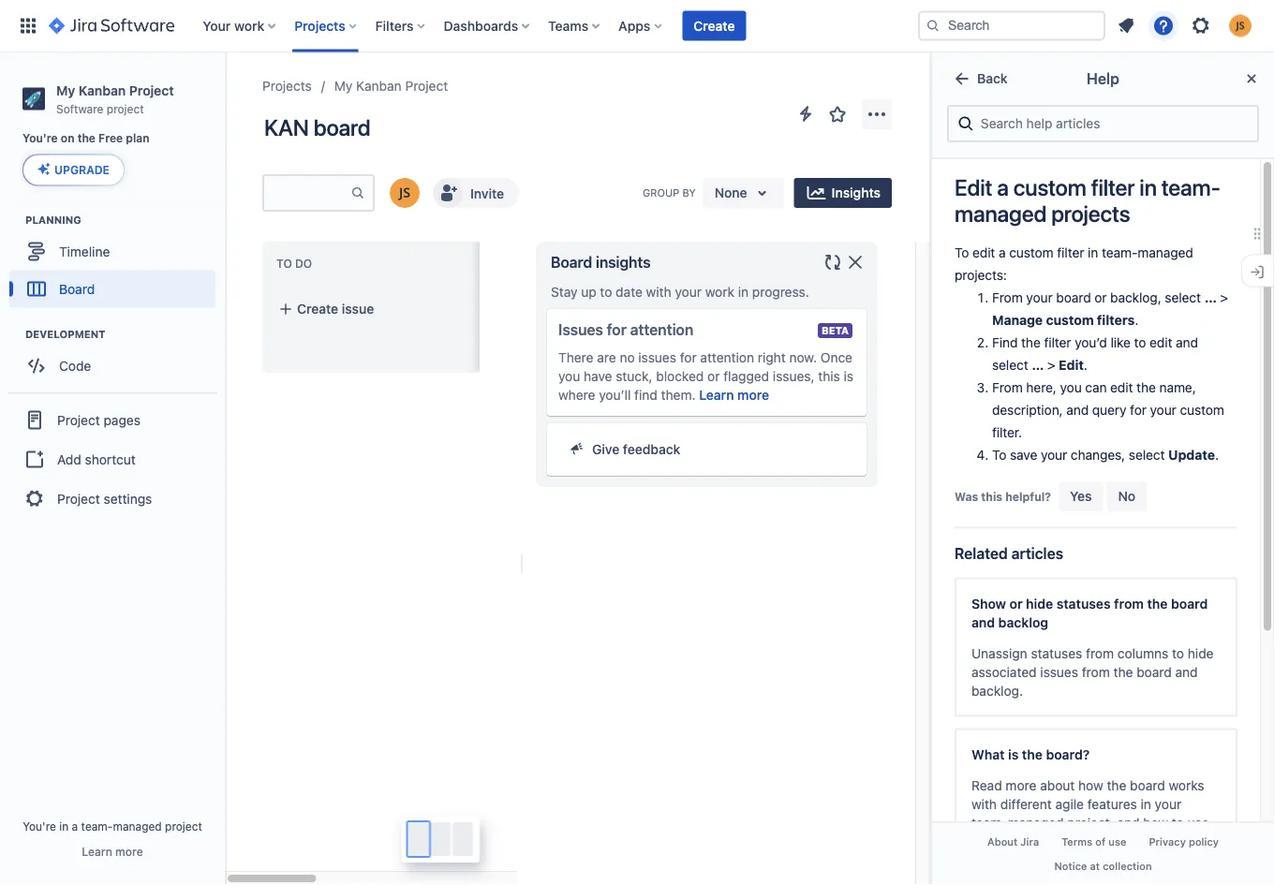 Task type: locate. For each thing, give the bounding box(es) containing it.
1 horizontal spatial project
[[165, 820, 202, 833]]

learn more inside board insights dialog
[[699, 387, 769, 403]]

how
[[1078, 778, 1103, 793], [1143, 815, 1168, 831]]

issue
[[342, 301, 374, 317]]

2 horizontal spatial your
[[1155, 796, 1182, 812]]

appswitcher icon image
[[17, 15, 39, 37]]

1 horizontal spatial learn more
[[699, 387, 769, 403]]

blocked
[[656, 369, 704, 384]]

0 horizontal spatial attention
[[630, 321, 693, 339]]

projects for the projects popup button
[[294, 18, 345, 33]]

feedback icon image
[[570, 441, 585, 456]]

0 vertical spatial issues
[[638, 350, 676, 365]]

1 horizontal spatial team-
[[972, 815, 1008, 831]]

notifications image
[[1115, 15, 1137, 37]]

about
[[987, 836, 1018, 849]]

0 vertical spatial your
[[675, 284, 702, 300]]

1 horizontal spatial kanban
[[356, 78, 402, 94]]

pages
[[104, 412, 140, 428]]

learn inside board insights dialog
[[699, 387, 734, 403]]

0 horizontal spatial this
[[818, 369, 840, 384]]

banner containing your work
[[0, 0, 1274, 52]]

0 vertical spatial for
[[607, 321, 627, 339]]

2 you're from the top
[[23, 820, 56, 833]]

for
[[607, 321, 627, 339], [680, 350, 697, 365]]

1 horizontal spatial work
[[705, 284, 734, 300]]

learn down the flagged
[[699, 387, 734, 403]]

in
[[1140, 174, 1157, 200], [738, 284, 749, 300], [1141, 796, 1151, 812], [59, 820, 69, 833]]

issues
[[638, 350, 676, 365], [1040, 664, 1078, 680]]

1 vertical spatial or
[[1010, 596, 1023, 611]]

hide right columns
[[1188, 645, 1214, 661]]

0 vertical spatial learn more button
[[699, 386, 769, 405]]

1 horizontal spatial my
[[334, 78, 353, 94]]

your
[[675, 284, 702, 300], [1155, 796, 1182, 812], [1072, 834, 1099, 849]]

board inside board insights dialog
[[551, 253, 592, 271]]

create left issue
[[297, 301, 338, 317]]

statuses down articles
[[1057, 596, 1111, 611]]

0 horizontal spatial learn more
[[82, 845, 143, 858]]

about jira
[[987, 836, 1039, 849]]

development image
[[3, 323, 25, 345]]

projects up projects link
[[294, 18, 345, 33]]

filters
[[375, 18, 414, 33]]

1 vertical spatial project
[[165, 820, 202, 833]]

board for board
[[59, 281, 95, 296]]

learn down you're in a team-managed project
[[82, 845, 112, 858]]

by
[[682, 187, 696, 199]]

more inside read more about how the board works with different agile features in your team-managed project, and how to use the board to run your team's defined process.
[[1006, 778, 1037, 793]]

0 horizontal spatial more
[[115, 845, 143, 858]]

1 vertical spatial learn more button
[[82, 844, 143, 859]]

is inside there are no issues for attention right now. once you have stuck, blocked or flagged issues, this is where you'll find them.
[[844, 369, 854, 384]]

apps
[[618, 18, 650, 33]]

1 horizontal spatial or
[[1010, 596, 1023, 611]]

1 horizontal spatial board
[[551, 253, 592, 271]]

board up "stay"
[[551, 253, 592, 271]]

projects link
[[262, 75, 312, 97]]

have
[[584, 369, 612, 384]]

how up privacy
[[1143, 815, 1168, 831]]

1 vertical spatial issues
[[1040, 664, 1078, 680]]

privacy policy link
[[1138, 831, 1230, 854]]

1 horizontal spatial with
[[972, 796, 997, 812]]

primary element
[[11, 0, 918, 52]]

and inside show or hide statuses from the board and backlog
[[972, 615, 995, 630]]

work right your
[[234, 18, 264, 33]]

learn more down you're in a team-managed project
[[82, 845, 143, 858]]

0 vertical spatial project
[[107, 102, 144, 115]]

1 horizontal spatial more
[[737, 387, 769, 403]]

1 vertical spatial projects
[[262, 78, 312, 94]]

1 horizontal spatial is
[[1008, 747, 1019, 762]]

0 vertical spatial projects
[[294, 18, 345, 33]]

1 horizontal spatial for
[[680, 350, 697, 365]]

0 vertical spatial work
[[234, 18, 264, 33]]

1 vertical spatial how
[[1143, 815, 1168, 831]]

0 vertical spatial learn more
[[699, 387, 769, 403]]

insights image
[[805, 182, 828, 204]]

0 vertical spatial how
[[1078, 778, 1103, 793]]

learn for the right "learn more" button
[[699, 387, 734, 403]]

0 vertical spatial from
[[1114, 596, 1144, 611]]

1 vertical spatial hide
[[1188, 645, 1214, 661]]

1 vertical spatial learn
[[82, 845, 112, 858]]

1 vertical spatial attention
[[700, 350, 754, 365]]

managed inside read more about how the board works with different agile features in your team-managed project, and how to use the board to run your team's defined process.
[[1008, 815, 1064, 831]]

shortcut
[[85, 452, 136, 467]]

or up backlog
[[1010, 596, 1023, 611]]

hide
[[1026, 596, 1053, 611], [1188, 645, 1214, 661]]

close insights panel image
[[844, 251, 867, 274]]

associated
[[972, 664, 1037, 680]]

my for my kanban project software project
[[56, 82, 75, 98]]

do
[[295, 257, 312, 270]]

back button
[[940, 64, 1019, 94]]

create inside create issue button
[[297, 301, 338, 317]]

0 horizontal spatial use
[[1109, 836, 1126, 849]]

how up agile
[[1078, 778, 1103, 793]]

statuses down backlog
[[1031, 645, 1082, 661]]

work left progress.
[[705, 284, 734, 300]]

my up kan board
[[334, 78, 353, 94]]

issues up blocked
[[638, 350, 676, 365]]

create issue
[[297, 301, 374, 317]]

0 horizontal spatial with
[[646, 284, 671, 300]]

kanban for my kanban project
[[356, 78, 402, 94]]

0 horizontal spatial is
[[844, 369, 854, 384]]

my inside my kanban project software project
[[56, 82, 75, 98]]

work
[[234, 18, 264, 33], [705, 284, 734, 300]]

once
[[821, 350, 853, 365]]

issues inside the 'unassign statuses from columns to hide associated issues from the board and backlog.'
[[1040, 664, 1078, 680]]

create right apps dropdown button
[[694, 18, 735, 33]]

automations menu button icon image
[[794, 103, 817, 125]]

group containing project pages
[[7, 392, 217, 525]]

0 vertical spatial with
[[646, 284, 671, 300]]

0 vertical spatial you're
[[22, 132, 58, 145]]

1 vertical spatial from
[[1086, 645, 1114, 661]]

1 vertical spatial this
[[981, 490, 1003, 504]]

0 horizontal spatial work
[[234, 18, 264, 33]]

are
[[597, 350, 616, 365]]

with right date
[[646, 284, 671, 300]]

use up policy
[[1188, 815, 1209, 831]]

and
[[972, 615, 995, 630], [1175, 664, 1198, 680], [1117, 815, 1140, 831]]

more down you're in a team-managed project
[[115, 845, 143, 858]]

john smith image
[[390, 178, 420, 208]]

the down columns
[[1114, 664, 1133, 680]]

1 vertical spatial more
[[1006, 778, 1037, 793]]

my kanban project
[[334, 78, 448, 94]]

Search field
[[918, 11, 1106, 41]]

there are no issues for attention right now. once you have stuck, blocked or flagged issues, this is where you'll find them.
[[558, 350, 854, 403]]

attention
[[630, 321, 693, 339], [700, 350, 754, 365]]

1 horizontal spatial learn more button
[[699, 386, 769, 405]]

search image
[[926, 18, 941, 33]]

on
[[61, 132, 74, 145]]

0 horizontal spatial your
[[675, 284, 702, 300]]

1 vertical spatial with
[[972, 796, 997, 812]]

2 vertical spatial from
[[1082, 664, 1110, 680]]

and inside read more about how the board works with different agile features in your team-managed project, and how to use the board to run your team's defined process.
[[1117, 815, 1140, 831]]

of
[[1095, 836, 1106, 849]]

software
[[56, 102, 103, 115]]

attention down stay up to date with your work in progress.
[[630, 321, 693, 339]]

banner
[[0, 0, 1274, 52]]

this down once
[[818, 369, 840, 384]]

board
[[551, 253, 592, 271], [59, 281, 95, 296]]

0 vertical spatial create
[[694, 18, 735, 33]]

in inside edit a custom filter in team- managed projects
[[1140, 174, 1157, 200]]

1 vertical spatial learn more
[[82, 845, 143, 858]]

notice
[[1054, 860, 1087, 872]]

0 vertical spatial more
[[737, 387, 769, 403]]

use inside read more about how the board works with different agile features in your team-managed project, and how to use the board to run your team's defined process.
[[1188, 815, 1209, 831]]

to right columns
[[1172, 645, 1184, 661]]

about jira button
[[976, 831, 1050, 854]]

1 horizontal spatial your
[[1072, 834, 1099, 849]]

to
[[600, 284, 612, 300], [1172, 645, 1184, 661], [1172, 815, 1184, 831], [1033, 834, 1046, 849]]

create
[[694, 18, 735, 33], [297, 301, 338, 317]]

0 vertical spatial and
[[972, 615, 995, 630]]

stuck,
[[616, 369, 653, 384]]

hide inside show or hide statuses from the board and backlog
[[1026, 596, 1053, 611]]

kanban down filters
[[356, 78, 402, 94]]

work inside popup button
[[234, 18, 264, 33]]

use
[[1188, 815, 1209, 831], [1109, 836, 1126, 849]]

projects button
[[289, 11, 364, 41]]

1 vertical spatial create
[[297, 301, 338, 317]]

this right was
[[981, 490, 1003, 504]]

0 vertical spatial learn
[[699, 387, 734, 403]]

0 vertical spatial a
[[997, 174, 1009, 200]]

1 horizontal spatial issues
[[1040, 664, 1078, 680]]

0 vertical spatial statuses
[[1057, 596, 1111, 611]]

1 you're from the top
[[22, 132, 58, 145]]

projects
[[294, 18, 345, 33], [262, 78, 312, 94]]

learn more button down the flagged
[[699, 386, 769, 405]]

collection
[[1103, 860, 1152, 872]]

them.
[[661, 387, 696, 403]]

close image
[[1240, 67, 1263, 90]]

is right what
[[1008, 747, 1019, 762]]

jira software image
[[49, 15, 174, 37], [49, 15, 174, 37]]

board
[[314, 114, 370, 141], [1171, 596, 1208, 611], [1137, 664, 1172, 680], [1130, 778, 1165, 793], [995, 834, 1030, 849]]

you're for you're in a team-managed project
[[23, 820, 56, 833]]

no
[[620, 350, 635, 365]]

1 horizontal spatial hide
[[1188, 645, 1214, 661]]

this inside there are no issues for attention right now. once you have stuck, blocked or flagged issues, this is where you'll find them.
[[818, 369, 840, 384]]

board link
[[9, 270, 215, 308]]

for up blocked
[[680, 350, 697, 365]]

projects for projects link
[[262, 78, 312, 94]]

board insights
[[551, 253, 651, 271]]

to inside the 'unassign statuses from columns to hide associated issues from the board and backlog.'
[[1172, 645, 1184, 661]]

0 vertical spatial this
[[818, 369, 840, 384]]

or left the flagged
[[707, 369, 720, 384]]

learn
[[699, 387, 734, 403], [82, 845, 112, 858]]

with inside board insights dialog
[[646, 284, 671, 300]]

1 horizontal spatial use
[[1188, 815, 1209, 831]]

1 vertical spatial statuses
[[1031, 645, 1082, 661]]

issues,
[[773, 369, 815, 384]]

right
[[758, 350, 786, 365]]

1 vertical spatial you're
[[23, 820, 56, 833]]

the inside show or hide statuses from the board and backlog
[[1147, 596, 1168, 611]]

group
[[7, 392, 217, 525]]

none button
[[703, 178, 785, 208]]

1 vertical spatial work
[[705, 284, 734, 300]]

0 horizontal spatial create
[[297, 301, 338, 317]]

kanban up software
[[78, 82, 126, 98]]

0 vertical spatial is
[[844, 369, 854, 384]]

read
[[972, 778, 1002, 793]]

kanban for my kanban project software project
[[78, 82, 126, 98]]

board down timeline
[[59, 281, 95, 296]]

0 horizontal spatial and
[[972, 615, 995, 630]]

2 vertical spatial your
[[1072, 834, 1099, 849]]

learn more down the flagged
[[699, 387, 769, 403]]

projects inside popup button
[[294, 18, 345, 33]]

more down the flagged
[[737, 387, 769, 403]]

create for create issue
[[297, 301, 338, 317]]

the up features
[[1107, 778, 1126, 793]]

statuses inside show or hide statuses from the board and backlog
[[1057, 596, 1111, 611]]

1 horizontal spatial learn
[[699, 387, 734, 403]]

learn more for left "learn more" button
[[82, 845, 143, 858]]

or
[[707, 369, 720, 384], [1010, 596, 1023, 611]]

the up columns
[[1147, 596, 1168, 611]]

0 vertical spatial or
[[707, 369, 720, 384]]

there
[[558, 350, 593, 365]]

0 vertical spatial board
[[551, 253, 592, 271]]

help
[[1087, 70, 1120, 88]]

a inside edit a custom filter in team- managed projects
[[997, 174, 1009, 200]]

0 horizontal spatial a
[[72, 820, 78, 833]]

1 vertical spatial board
[[59, 281, 95, 296]]

works
[[1169, 778, 1204, 793]]

for up are
[[607, 321, 627, 339]]

2 horizontal spatial and
[[1175, 664, 1198, 680]]

insights
[[832, 185, 881, 200]]

back
[[977, 71, 1008, 86]]

1 vertical spatial and
[[1175, 664, 1198, 680]]

projects up kan
[[262, 78, 312, 94]]

no button
[[1107, 482, 1147, 512]]

learn more button down you're in a team-managed project
[[82, 844, 143, 859]]

kanban inside my kanban project software project
[[78, 82, 126, 98]]

2 vertical spatial more
[[115, 845, 143, 858]]

attention inside there are no issues for attention right now. once you have stuck, blocked or flagged issues, this is where you'll find them.
[[700, 350, 754, 365]]

1 horizontal spatial a
[[997, 174, 1009, 200]]

filter
[[1091, 174, 1135, 200]]

in inside board insights dialog
[[738, 284, 749, 300]]

board insights dialog
[[536, 242, 878, 487]]

0 horizontal spatial project
[[107, 102, 144, 115]]

beta
[[822, 325, 849, 337]]

0 horizontal spatial kanban
[[78, 82, 126, 98]]

star kan board image
[[826, 103, 849, 126]]

create inside create button
[[694, 18, 735, 33]]

0 horizontal spatial board
[[59, 281, 95, 296]]

board inside board "link"
[[59, 281, 95, 296]]

where
[[558, 387, 595, 403]]

project
[[405, 78, 448, 94], [129, 82, 174, 98], [57, 412, 100, 428], [57, 491, 100, 506]]

0 horizontal spatial learn more button
[[82, 844, 143, 859]]

project up plan
[[129, 82, 174, 98]]

my
[[334, 78, 353, 94], [56, 82, 75, 98]]

stay
[[551, 284, 578, 300]]

attention up the flagged
[[700, 350, 754, 365]]

plan
[[126, 132, 149, 145]]

0 vertical spatial hide
[[1026, 596, 1053, 611]]

1 horizontal spatial attention
[[700, 350, 754, 365]]

0 horizontal spatial or
[[707, 369, 720, 384]]

with down 'read'
[[972, 796, 997, 812]]

issues right associated on the right bottom of page
[[1040, 664, 1078, 680]]

0 horizontal spatial hide
[[1026, 596, 1053, 611]]

defined
[[1146, 834, 1192, 849]]

my up software
[[56, 82, 75, 98]]

to right "up" at the left top of page
[[600, 284, 612, 300]]

1 horizontal spatial and
[[1117, 815, 1140, 831]]

0 horizontal spatial learn
[[82, 845, 112, 858]]

from
[[1114, 596, 1144, 611], [1086, 645, 1114, 661], [1082, 664, 1110, 680]]

hide inside the 'unassign statuses from columns to hide associated issues from the board and backlog.'
[[1188, 645, 1214, 661]]

board inside show or hide statuses from the board and backlog
[[1171, 596, 1208, 611]]

team- inside edit a custom filter in team- managed projects
[[1161, 174, 1221, 200]]

invite
[[470, 185, 504, 201]]

more image
[[866, 103, 888, 126]]

use right 'of' at bottom right
[[1109, 836, 1126, 849]]

1 vertical spatial use
[[1109, 836, 1126, 849]]

1 horizontal spatial create
[[694, 18, 735, 33]]

add shortcut button
[[7, 441, 217, 478]]

more inside board insights dialog
[[737, 387, 769, 403]]

2 horizontal spatial team-
[[1161, 174, 1221, 200]]

is down once
[[844, 369, 854, 384]]

different
[[1000, 796, 1052, 812]]

more up different
[[1006, 778, 1037, 793]]

this
[[818, 369, 840, 384], [981, 490, 1003, 504]]

hide up backlog
[[1026, 596, 1053, 611]]



Task type: vqa. For each thing, say whether or not it's contained in the screenshot.
the right And
yes



Task type: describe. For each thing, give the bounding box(es) containing it.
unassign statuses from columns to hide associated issues from the board and backlog.
[[972, 645, 1214, 698]]

to up privacy policy
[[1172, 815, 1184, 831]]

agile
[[1055, 796, 1084, 812]]

board?
[[1046, 747, 1090, 762]]

project pages
[[57, 412, 140, 428]]

team's
[[1103, 834, 1143, 849]]

help image
[[1152, 15, 1175, 37]]

stay up to date with your work in progress.
[[551, 284, 809, 300]]

apps button
[[613, 11, 669, 41]]

create issue button
[[267, 292, 511, 326]]

with inside read more about how the board works with different agile features in your team-managed project, and how to use the board to run your team's defined process.
[[972, 796, 997, 812]]

you're for you're on the free plan
[[22, 132, 58, 145]]

jira
[[1021, 836, 1039, 849]]

related
[[955, 544, 1008, 562]]

from inside show or hide statuses from the board and backlog
[[1114, 596, 1144, 611]]

privacy
[[1149, 836, 1186, 849]]

settings image
[[1190, 15, 1212, 37]]

notice at collection link
[[1043, 854, 1163, 878]]

managed inside edit a custom filter in team- managed projects
[[955, 200, 1047, 227]]

teams
[[548, 18, 589, 33]]

board for board insights
[[551, 253, 592, 271]]

up
[[581, 284, 596, 300]]

terms of use link
[[1050, 831, 1138, 854]]

features
[[1088, 796, 1137, 812]]

planning
[[25, 213, 81, 226]]

project pages link
[[7, 399, 217, 441]]

0 horizontal spatial how
[[1078, 778, 1103, 793]]

yes
[[1070, 489, 1092, 504]]

project down filters dropdown button
[[405, 78, 448, 94]]

projects
[[1051, 200, 1130, 227]]

filters button
[[370, 11, 432, 41]]

run
[[1049, 834, 1069, 849]]

project down add
[[57, 491, 100, 506]]

issues
[[558, 321, 603, 339]]

1 vertical spatial a
[[72, 820, 78, 833]]

give
[[592, 442, 620, 457]]

use inside "link"
[[1109, 836, 1126, 849]]

project settings link
[[7, 478, 217, 519]]

add shortcut
[[57, 452, 136, 467]]

for inside there are no issues for attention right now. once you have stuck, blocked or flagged issues, this is where you'll find them.
[[680, 350, 697, 365]]

show or hide statuses from the board and backlog
[[972, 596, 1208, 630]]

notice at collection
[[1054, 860, 1152, 872]]

more for left "learn more" button
[[115, 845, 143, 858]]

project up add
[[57, 412, 100, 428]]

1 horizontal spatial how
[[1143, 815, 1168, 831]]

code
[[59, 358, 91, 373]]

you
[[558, 369, 580, 384]]

planning image
[[3, 208, 25, 231]]

the left board?
[[1022, 747, 1043, 762]]

or inside show or hide statuses from the board and backlog
[[1010, 596, 1023, 611]]

columns
[[1118, 645, 1169, 661]]

and inside the 'unassign statuses from columns to hide associated issues from the board and backlog.'
[[1175, 664, 1198, 680]]

now.
[[789, 350, 817, 365]]

feedback
[[623, 442, 681, 457]]

development group
[[9, 326, 224, 390]]

refresh insights panel image
[[822, 251, 844, 274]]

timeline
[[59, 244, 110, 259]]

invite button
[[431, 176, 521, 210]]

learn more for the right "learn more" button
[[699, 387, 769, 403]]

your inside board insights dialog
[[675, 284, 702, 300]]

insights button
[[794, 178, 892, 208]]

dashboards button
[[438, 11, 537, 41]]

project settings
[[57, 491, 152, 506]]

my for my kanban project
[[334, 78, 353, 94]]

create button
[[682, 11, 746, 41]]

you're in a team-managed project
[[23, 820, 202, 833]]

work inside board insights dialog
[[705, 284, 734, 300]]

dashboards
[[444, 18, 518, 33]]

project inside my kanban project software project
[[129, 82, 174, 98]]

no
[[1118, 489, 1136, 504]]

process.
[[972, 853, 1023, 868]]

was this helpful?
[[955, 490, 1051, 504]]

settings
[[104, 491, 152, 506]]

you're on the free plan
[[22, 132, 149, 145]]

give feedback
[[592, 442, 681, 457]]

development
[[25, 328, 105, 340]]

issues for attention
[[558, 321, 693, 339]]

the inside the 'unassign statuses from columns to hide associated issues from the board and backlog.'
[[1114, 664, 1133, 680]]

unassign
[[972, 645, 1027, 661]]

board inside the 'unassign statuses from columns to hide associated issues from the board and backlog.'
[[1137, 664, 1172, 680]]

free
[[98, 132, 123, 145]]

project,
[[1067, 815, 1114, 831]]

flagged
[[723, 369, 769, 384]]

0 horizontal spatial for
[[607, 321, 627, 339]]

learn for left "learn more" button
[[82, 845, 112, 858]]

give feedback button
[[558, 435, 855, 465]]

my kanban project link
[[334, 75, 448, 97]]

sidebar navigation image
[[204, 75, 245, 112]]

about
[[1040, 778, 1075, 793]]

yes button
[[1059, 482, 1103, 512]]

in inside read more about how the board works with different agile features in your team-managed project, and how to use the board to run your team's defined process.
[[1141, 796, 1151, 812]]

backlog
[[998, 615, 1048, 630]]

Search this board text field
[[264, 176, 350, 210]]

terms
[[1062, 836, 1093, 849]]

statuses inside the 'unassign statuses from columns to hide associated issues from the board and backlog.'
[[1031, 645, 1082, 661]]

to left 'run'
[[1033, 834, 1046, 849]]

1 vertical spatial is
[[1008, 747, 1019, 762]]

teams button
[[543, 11, 607, 41]]

add people image
[[437, 182, 459, 204]]

to inside board insights dialog
[[600, 284, 612, 300]]

planning group
[[9, 212, 224, 313]]

to do
[[276, 257, 312, 270]]

your profile and settings image
[[1229, 15, 1252, 37]]

find
[[634, 387, 658, 403]]

backlog.
[[972, 683, 1023, 698]]

upgrade button
[[23, 155, 124, 185]]

create for create
[[694, 18, 735, 33]]

issues inside there are no issues for attention right now. once you have stuck, blocked or flagged issues, this is where you'll find them.
[[638, 350, 676, 365]]

0 vertical spatial attention
[[630, 321, 693, 339]]

1 vertical spatial your
[[1155, 796, 1182, 812]]

timeline link
[[9, 233, 215, 270]]

the right on at the top of the page
[[77, 132, 95, 145]]

Search help articles field
[[975, 107, 1250, 141]]

team- inside read more about how the board works with different agile features in your team-managed project, and how to use the board to run your team's defined process.
[[972, 815, 1008, 831]]

or inside there are no issues for attention right now. once you have stuck, blocked or flagged issues, this is where you'll find them.
[[707, 369, 720, 384]]

you'll
[[599, 387, 631, 403]]

show
[[972, 596, 1006, 611]]

privacy policy
[[1149, 836, 1219, 849]]

to
[[276, 257, 292, 270]]

project inside my kanban project software project
[[107, 102, 144, 115]]

the up process.
[[972, 834, 991, 849]]

0 horizontal spatial team-
[[81, 820, 113, 833]]

1 horizontal spatial this
[[981, 490, 1003, 504]]

at
[[1090, 860, 1100, 872]]

related articles
[[955, 544, 1063, 562]]

more for the right "learn more" button
[[737, 387, 769, 403]]

helpful?
[[1005, 490, 1051, 504]]

date
[[616, 284, 643, 300]]



